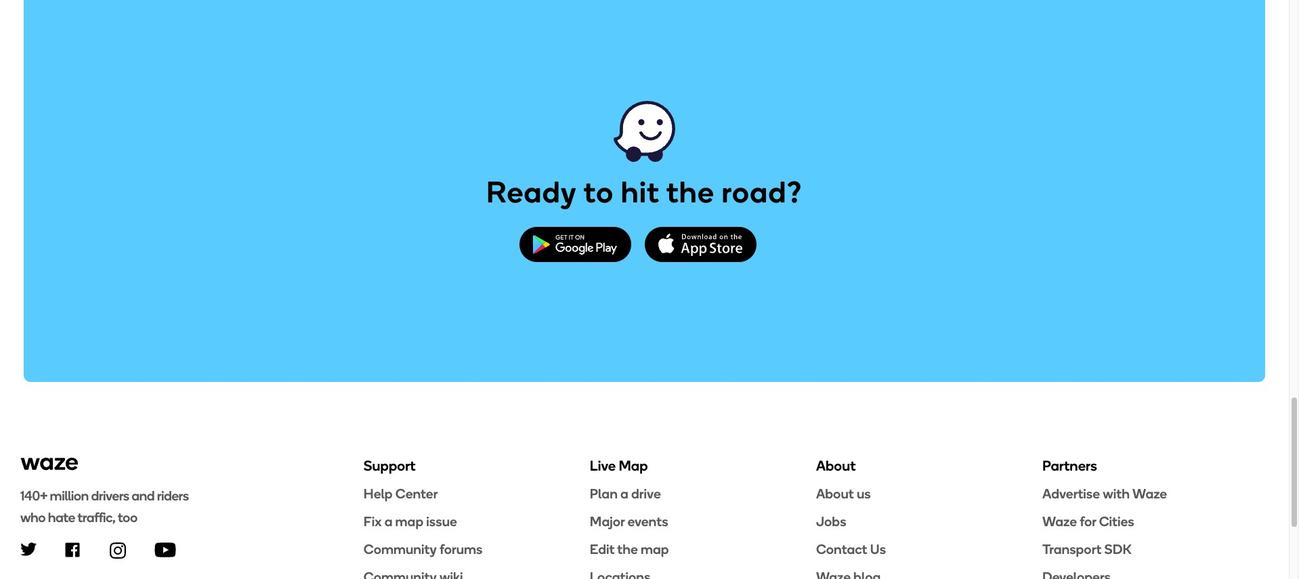 Task type: vqa. For each thing, say whether or not it's contained in the screenshot.
UK Editor Requests Link for request
no



Task type: describe. For each thing, give the bounding box(es) containing it.
ready
[[486, 174, 577, 210]]

twitter link
[[20, 542, 37, 556]]

traffic,
[[77, 510, 115, 526]]

plan a drive
[[590, 486, 661, 502]]

hate
[[48, 510, 75, 526]]

partners
[[1042, 457, 1097, 474]]

center
[[395, 486, 438, 502]]

a for plan
[[620, 486, 628, 502]]

live map
[[590, 457, 648, 474]]

plan a drive link
[[590, 485, 816, 503]]

hit
[[621, 174, 660, 210]]

fix a map issue link
[[364, 513, 590, 530]]

{{ data.sidebar.logolink.text }} image
[[20, 456, 79, 471]]

plan
[[590, 486, 618, 502]]

contact
[[816, 541, 867, 558]]

sdk
[[1104, 541, 1131, 558]]

1 vertical spatial the
[[617, 541, 638, 558]]

drive
[[631, 486, 661, 502]]

1 horizontal spatial the
[[666, 174, 715, 210]]

instagram link
[[110, 542, 126, 559]]

twitter image
[[20, 542, 37, 556]]

events
[[627, 514, 668, 530]]

major events link
[[590, 513, 816, 530]]

jobs link
[[816, 513, 1042, 530]]

help center link
[[364, 485, 590, 503]]

about for about
[[816, 457, 856, 474]]

live
[[590, 457, 616, 474]]

waze for cities
[[1042, 514, 1134, 530]]

community forums link
[[364, 541, 590, 558]]

major
[[590, 514, 625, 530]]

advertise with waze
[[1042, 486, 1167, 502]]

cities
[[1099, 514, 1134, 530]]

edit the map
[[590, 541, 669, 558]]

community
[[364, 541, 437, 558]]

about for about us
[[816, 486, 854, 502]]

youtube image
[[154, 542, 176, 557]]

to
[[584, 174, 614, 210]]

advertise with waze link
[[1042, 485, 1269, 503]]

with
[[1103, 486, 1130, 502]]

forums
[[440, 541, 483, 558]]

fix a map issue
[[364, 514, 457, 530]]

community forums
[[364, 541, 483, 558]]

youtube link
[[154, 542, 176, 557]]

map for a
[[395, 514, 423, 530]]

140+
[[20, 488, 47, 504]]

facebook link
[[65, 542, 80, 557]]

waze for cities link
[[1042, 513, 1269, 530]]

help
[[364, 486, 393, 502]]

transport
[[1042, 541, 1102, 558]]

ready to hit the road?
[[486, 174, 803, 210]]



Task type: locate. For each thing, give the bounding box(es) containing it.
1 horizontal spatial map
[[641, 541, 669, 558]]

transport sdk
[[1042, 541, 1131, 558]]

contact us
[[816, 541, 886, 558]]

1 vertical spatial a
[[384, 514, 392, 530]]

1 horizontal spatial waze
[[1132, 486, 1167, 502]]

0 vertical spatial waze
[[1132, 486, 1167, 502]]

map down events
[[641, 541, 669, 558]]

major events
[[590, 514, 668, 530]]

jobs
[[816, 514, 846, 530]]

the right hit
[[666, 174, 715, 210]]

waze left for at the bottom of page
[[1042, 514, 1077, 530]]

facebook image
[[65, 542, 80, 557]]

advertise
[[1042, 486, 1100, 502]]

1 vertical spatial waze
[[1042, 514, 1077, 530]]

drivers
[[91, 488, 129, 504]]

support
[[364, 457, 416, 474]]

1 about from the top
[[816, 457, 856, 474]]

waze up waze for cities link
[[1132, 486, 1167, 502]]

riders
[[157, 488, 189, 504]]

1 vertical spatial map
[[641, 541, 669, 558]]

a for fix
[[384, 514, 392, 530]]

the right edit
[[617, 541, 638, 558]]

1 horizontal spatial a
[[620, 486, 628, 502]]

about
[[816, 457, 856, 474], [816, 486, 854, 502]]

road?
[[722, 174, 803, 210]]

for
[[1080, 514, 1096, 530]]

who
[[20, 510, 45, 526]]

2 about from the top
[[816, 486, 854, 502]]

edit
[[590, 541, 615, 558]]

map down center
[[395, 514, 423, 530]]

map inside "fix a map issue" link
[[395, 514, 423, 530]]

a right plan
[[620, 486, 628, 502]]

million
[[50, 488, 89, 504]]

the
[[666, 174, 715, 210], [617, 541, 638, 558]]

and
[[132, 488, 154, 504]]

edit the map link
[[590, 541, 816, 558]]

us
[[870, 541, 886, 558]]

0 vertical spatial map
[[395, 514, 423, 530]]

fix
[[364, 514, 382, 530]]

about up about us
[[816, 457, 856, 474]]

about us link
[[816, 485, 1042, 503]]

too
[[118, 510, 137, 526]]

0 horizontal spatial a
[[384, 514, 392, 530]]

0 horizontal spatial map
[[395, 514, 423, 530]]

map
[[619, 457, 648, 474]]

contact us link
[[816, 541, 1042, 558]]

0 horizontal spatial waze
[[1042, 514, 1077, 530]]

map
[[395, 514, 423, 530], [641, 541, 669, 558]]

about up jobs at the right of the page
[[816, 486, 854, 502]]

0 vertical spatial a
[[620, 486, 628, 502]]

help center
[[364, 486, 438, 502]]

transport sdk link
[[1042, 541, 1269, 558]]

0 horizontal spatial the
[[617, 541, 638, 558]]

0 vertical spatial the
[[666, 174, 715, 210]]

140+ million drivers and riders who hate traffic, too
[[20, 488, 189, 526]]

1 vertical spatial about
[[816, 486, 854, 502]]

instagram image
[[110, 542, 126, 559]]

0 vertical spatial about
[[816, 457, 856, 474]]

a
[[620, 486, 628, 502], [384, 514, 392, 530]]

a right "fix"
[[384, 514, 392, 530]]

waze inside "link"
[[1132, 486, 1167, 502]]

us
[[857, 486, 871, 502]]

waze
[[1132, 486, 1167, 502], [1042, 514, 1077, 530]]

issue
[[426, 514, 457, 530]]

about us
[[816, 486, 871, 502]]

map for the
[[641, 541, 669, 558]]



